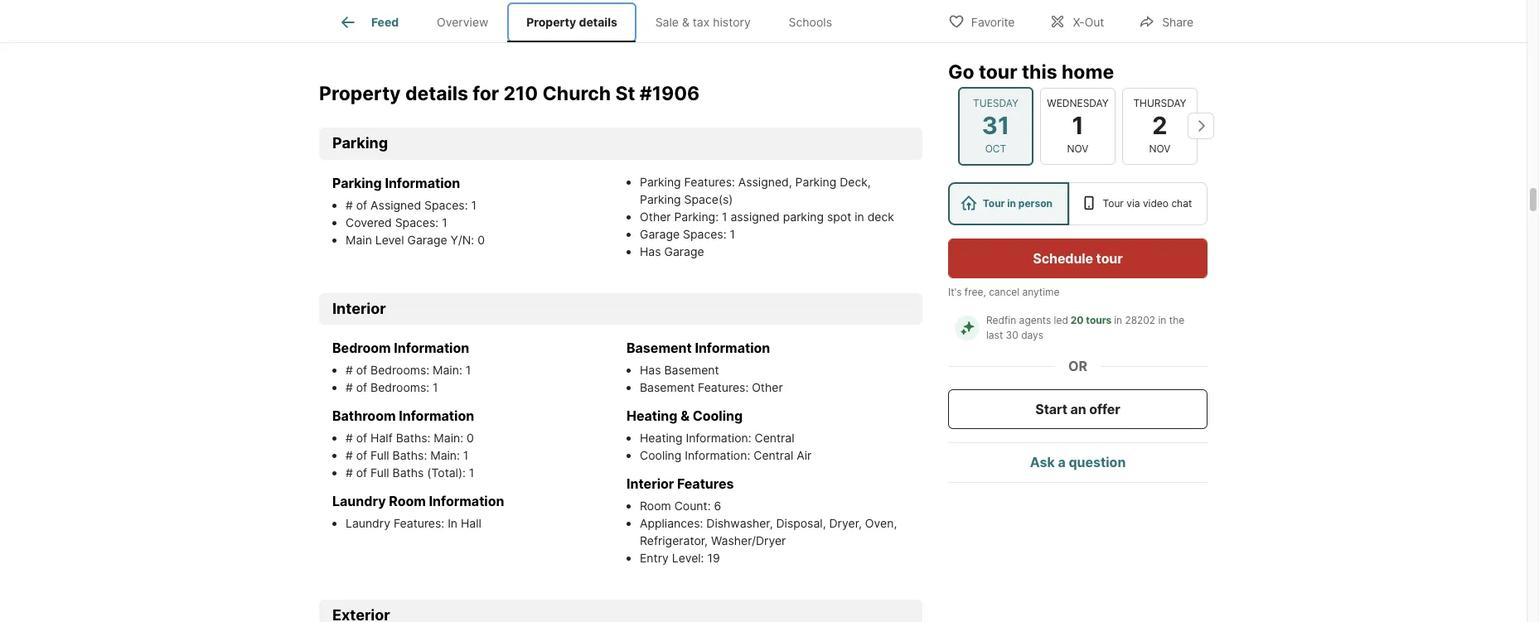 Task type: vqa. For each thing, say whether or not it's contained in the screenshot.
Parking Information # of Assigned Spaces: 1 Covered Spaces: 1 Main Level Garage Y/N: 0's Parking
yes



Task type: locate. For each thing, give the bounding box(es) containing it.
1 horizontal spatial details
[[579, 15, 618, 29]]

tour up tuesday
[[979, 60, 1018, 83]]

features: up space(s)
[[684, 175, 735, 189]]

of inside 'parking information # of assigned spaces: 1 covered spaces: 1 main level garage y/n: 0'
[[356, 198, 367, 212]]

list box
[[948, 182, 1208, 225]]

0 horizontal spatial nov
[[1067, 142, 1089, 154]]

& inside heating & cooling heating information: central cooling information: central air
[[681, 408, 690, 425]]

1 vertical spatial baths:
[[393, 449, 427, 463]]

chat
[[1172, 196, 1192, 209]]

spaces: up y/n:
[[425, 198, 468, 212]]

1 # from the top
[[346, 198, 353, 212]]

tour
[[983, 196, 1005, 209], [1103, 196, 1124, 209]]

spaces:
[[425, 198, 468, 212], [395, 215, 439, 229], [683, 227, 727, 241]]

parking up assigned
[[332, 134, 388, 152]]

in right spot
[[855, 209, 865, 223]]

full left baths on the left of the page
[[371, 466, 389, 480]]

1 horizontal spatial tour
[[1097, 250, 1123, 266]]

0 vertical spatial main:
[[433, 363, 462, 377]]

full down half
[[371, 449, 389, 463]]

nov for 1
[[1067, 142, 1089, 154]]

of left baths on the left of the page
[[356, 466, 367, 480]]

a
[[1058, 454, 1066, 470]]

bedrooms: down bedroom
[[371, 363, 430, 377]]

parking features:
[[640, 175, 739, 189]]

2 vertical spatial features:
[[394, 517, 445, 531]]

1
[[1072, 111, 1084, 140], [471, 198, 477, 212], [722, 209, 727, 223], [442, 215, 447, 229], [730, 227, 735, 241], [466, 363, 471, 377], [433, 381, 438, 395], [463, 449, 469, 463], [469, 466, 475, 480]]

1 horizontal spatial nov
[[1150, 142, 1171, 154]]

other up heating & cooling heating information: central cooling information: central air
[[752, 381, 783, 395]]

in left person
[[1008, 196, 1016, 209]]

tour right the schedule
[[1097, 250, 1123, 266]]

spaces: down assigned
[[395, 215, 439, 229]]

in inside other parking: 1 assigned parking spot in deck garage spaces: 1 has garage
[[855, 209, 865, 223]]

features: up heating & cooling heating information: central cooling information: central air
[[698, 381, 749, 395]]

1 full from the top
[[371, 449, 389, 463]]

interior up appliances: at the bottom left of the page
[[627, 476, 674, 493]]

0 vertical spatial full
[[371, 449, 389, 463]]

information inside 'parking information # of assigned spaces: 1 covered spaces: 1 main level garage y/n: 0'
[[385, 175, 460, 191]]

basement
[[627, 340, 692, 357], [665, 363, 719, 377], [640, 381, 695, 395]]

tour for go
[[979, 60, 1018, 83]]

property details tab
[[508, 2, 637, 42]]

1 vertical spatial information:
[[685, 449, 751, 463]]

garage inside 'parking information # of assigned spaces: 1 covered spaces: 1 main level garage y/n: 0'
[[407, 233, 447, 247]]

garage for information
[[407, 233, 447, 247]]

has
[[640, 244, 661, 258], [640, 363, 661, 377]]

property inside tab
[[527, 15, 576, 29]]

1 vertical spatial interior
[[627, 476, 674, 493]]

1 vertical spatial cooling
[[640, 449, 682, 463]]

half
[[371, 431, 393, 445]]

nov inside wednesday 1 nov
[[1067, 142, 1089, 154]]

6
[[714, 499, 721, 513]]

1 horizontal spatial property
[[527, 15, 576, 29]]

schools
[[789, 15, 832, 29]]

0 vertical spatial 0
[[478, 233, 485, 247]]

2 has from the top
[[640, 363, 661, 377]]

28202
[[1125, 313, 1156, 326]]

room up appliances: at the bottom left of the page
[[640, 499, 671, 513]]

via
[[1127, 196, 1140, 209]]

4 of from the top
[[356, 431, 367, 445]]

bedroom
[[332, 340, 391, 357]]

0 horizontal spatial interior
[[332, 300, 386, 317]]

question
[[1069, 454, 1126, 470]]

tour inside button
[[1097, 250, 1123, 266]]

nov down 2
[[1150, 142, 1171, 154]]

5 # from the top
[[346, 449, 353, 463]]

&
[[682, 15, 690, 29], [681, 408, 690, 425]]

tax
[[693, 15, 710, 29]]

baths: right half
[[396, 431, 431, 445]]

information inside bathroom information # of half baths: main: 0 # of full baths: main: 1 # of full baths (total): 1
[[399, 408, 474, 425]]

interior for interior
[[332, 300, 386, 317]]

0 horizontal spatial details
[[405, 82, 468, 106]]

room
[[389, 493, 426, 510], [640, 499, 671, 513]]

of down bedroom
[[356, 363, 367, 377]]

nov for 2
[[1150, 142, 1171, 154]]

an
[[1071, 400, 1087, 417]]

interior
[[332, 300, 386, 317], [627, 476, 674, 493]]

of up covered
[[356, 198, 367, 212]]

& for cooling
[[681, 408, 690, 425]]

other
[[640, 209, 671, 223], [752, 381, 783, 395]]

1 nov from the left
[[1067, 142, 1089, 154]]

interior inside interior features room count: 6
[[627, 476, 674, 493]]

0 horizontal spatial room
[[389, 493, 426, 510]]

information inside bedroom information # of bedrooms: main: 1 # of bedrooms: 1
[[394, 340, 469, 357]]

2 vertical spatial basement
[[640, 381, 695, 395]]

1 vertical spatial bedrooms:
[[371, 381, 430, 395]]

details left 'sale'
[[579, 15, 618, 29]]

0 horizontal spatial tour
[[983, 196, 1005, 209]]

heating up interior features room count: 6
[[640, 431, 683, 445]]

of left half
[[356, 431, 367, 445]]

tab list containing feed
[[319, 0, 865, 42]]

0 vertical spatial tour
[[979, 60, 1018, 83]]

1 vertical spatial basement
[[665, 363, 719, 377]]

information for parking
[[385, 175, 460, 191]]

information inside basement information has basement basement features: other
[[695, 340, 770, 357]]

1 has from the top
[[640, 244, 661, 258]]

in
[[1008, 196, 1016, 209], [855, 209, 865, 223], [1114, 313, 1123, 326], [1159, 313, 1167, 326]]

led
[[1054, 313, 1069, 326]]

features:
[[684, 175, 735, 189], [698, 381, 749, 395], [394, 517, 445, 531]]

1 vertical spatial has
[[640, 363, 661, 377]]

1 horizontal spatial 0
[[478, 233, 485, 247]]

main:
[[433, 363, 462, 377], [434, 431, 463, 445], [430, 449, 460, 463]]

level
[[375, 233, 404, 247]]

1 vertical spatial heating
[[640, 431, 683, 445]]

1 vertical spatial laundry
[[346, 517, 391, 531]]

details left for
[[405, 82, 468, 106]]

entry
[[640, 551, 669, 565]]

spaces: inside other parking: 1 assigned parking spot in deck garage spaces: 1 has garage
[[683, 227, 727, 241]]

1 tour from the left
[[983, 196, 1005, 209]]

0 horizontal spatial tour
[[979, 60, 1018, 83]]

1 vertical spatial tour
[[1097, 250, 1123, 266]]

0 horizontal spatial other
[[640, 209, 671, 223]]

cooling up interior features room count: 6
[[640, 449, 682, 463]]

count:
[[675, 499, 711, 513]]

sale
[[656, 15, 679, 29]]

property down "feed" link
[[319, 82, 401, 106]]

0 vertical spatial central
[[755, 431, 795, 445]]

cancel
[[989, 285, 1020, 298]]

parking up parking:
[[640, 175, 681, 189]]

2 tour from the left
[[1103, 196, 1124, 209]]

1 of from the top
[[356, 198, 367, 212]]

tour
[[979, 60, 1018, 83], [1097, 250, 1123, 266]]

of down bathroom
[[356, 449, 367, 463]]

1 horizontal spatial interior
[[627, 476, 674, 493]]

parking for parking features:
[[640, 175, 681, 189]]

nov down the wednesday
[[1067, 142, 1089, 154]]

& inside tab
[[682, 15, 690, 29]]

0 horizontal spatial 0
[[467, 431, 474, 445]]

tour left via
[[1103, 196, 1124, 209]]

baths:
[[396, 431, 431, 445], [393, 449, 427, 463]]

0 horizontal spatial property
[[319, 82, 401, 106]]

0 vertical spatial property
[[527, 15, 576, 29]]

room down baths on the left of the page
[[389, 493, 426, 510]]

heating down basement information has basement basement features: other
[[627, 408, 678, 425]]

baths: up baths on the left of the page
[[393, 449, 427, 463]]

in inside in the last 30 days
[[1159, 313, 1167, 326]]

basement information has basement basement features: other
[[627, 340, 783, 395]]

schedule tour
[[1033, 250, 1123, 266]]

tour via video chat
[[1103, 196, 1192, 209]]

features: left in
[[394, 517, 445, 531]]

0 vertical spatial details
[[579, 15, 618, 29]]

tab list
[[319, 0, 865, 42]]

1 vertical spatial full
[[371, 466, 389, 480]]

#
[[346, 198, 353, 212], [346, 363, 353, 377], [346, 381, 353, 395], [346, 431, 353, 445], [346, 449, 353, 463], [346, 466, 353, 480]]

6 of from the top
[[356, 466, 367, 480]]

1 vertical spatial property
[[319, 82, 401, 106]]

1 bedrooms: from the top
[[371, 363, 430, 377]]

1 vertical spatial &
[[681, 408, 690, 425]]

features: inside 'laundry room information laundry features: in hall'
[[394, 517, 445, 531]]

other left parking:
[[640, 209, 671, 223]]

in
[[448, 517, 458, 531]]

tour left person
[[983, 196, 1005, 209]]

0 vertical spatial baths:
[[396, 431, 431, 445]]

# inside 'parking information # of assigned spaces: 1 covered spaces: 1 main level garage y/n: 0'
[[346, 198, 353, 212]]

bedrooms: up bathroom
[[371, 381, 430, 395]]

feed link
[[338, 12, 399, 32]]

ask
[[1030, 454, 1055, 470]]

redfin agents led 20 tours in 28202
[[987, 313, 1156, 326]]

of up bathroom
[[356, 381, 367, 395]]

wednesday
[[1047, 97, 1109, 109]]

0 vertical spatial basement
[[627, 340, 692, 357]]

0 vertical spatial has
[[640, 244, 661, 258]]

favorite button
[[934, 4, 1029, 38]]

2 full from the top
[[371, 466, 389, 480]]

property up church
[[527, 15, 576, 29]]

sale & tax history
[[656, 15, 751, 29]]

details inside tab
[[579, 15, 618, 29]]

0 vertical spatial interior
[[332, 300, 386, 317]]

interior up bedroom
[[332, 300, 386, 317]]

1 vertical spatial details
[[405, 82, 468, 106]]

& left tax
[[682, 15, 690, 29]]

spaces: down parking:
[[683, 227, 727, 241]]

church
[[543, 82, 611, 106]]

1 horizontal spatial cooling
[[693, 408, 743, 425]]

1 horizontal spatial tour
[[1103, 196, 1124, 209]]

offer
[[1090, 400, 1121, 417]]

210
[[504, 82, 538, 106]]

details for property details for 210 church st #1906
[[405, 82, 468, 106]]

oct
[[986, 142, 1007, 154]]

laundry
[[332, 493, 386, 510], [346, 517, 391, 531]]

cooling down basement information has basement basement features: other
[[693, 408, 743, 425]]

parking up covered
[[332, 175, 382, 191]]

parking inside 'parking information # of assigned spaces: 1 covered spaces: 1 main level garage y/n: 0'
[[332, 175, 382, 191]]

feed
[[371, 15, 399, 29]]

1 horizontal spatial room
[[640, 499, 671, 513]]

0 vertical spatial bedrooms:
[[371, 363, 430, 377]]

ask a question link
[[1030, 454, 1126, 470]]

1 vertical spatial 0
[[467, 431, 474, 445]]

0 inside bathroom information # of half baths: main: 0 # of full baths: main: 1 # of full baths (total): 1
[[467, 431, 474, 445]]

full
[[371, 449, 389, 463], [371, 466, 389, 480]]

information for basement
[[695, 340, 770, 357]]

schools tab
[[770, 2, 851, 42]]

& down basement information has basement basement features: other
[[681, 408, 690, 425]]

0 vertical spatial other
[[640, 209, 671, 223]]

schedule tour button
[[948, 238, 1208, 278]]

tour for schedule
[[1097, 250, 1123, 266]]

x-out
[[1073, 15, 1105, 29]]

1 horizontal spatial other
[[752, 381, 783, 395]]

0 vertical spatial &
[[682, 15, 690, 29]]

thursday 2 nov
[[1134, 97, 1187, 154]]

parking down "parking features:" at left top
[[640, 192, 681, 206]]

None button
[[958, 87, 1034, 165], [1041, 88, 1116, 164], [1123, 88, 1198, 164], [958, 87, 1034, 165], [1041, 88, 1116, 164], [1123, 88, 1198, 164]]

in left the
[[1159, 313, 1167, 326]]

2 nov from the left
[[1150, 142, 1171, 154]]

nov inside thursday 2 nov
[[1150, 142, 1171, 154]]

parking up the parking
[[796, 175, 837, 189]]

of
[[356, 198, 367, 212], [356, 363, 367, 377], [356, 381, 367, 395], [356, 431, 367, 445], [356, 449, 367, 463], [356, 466, 367, 480]]

heating
[[627, 408, 678, 425], [640, 431, 683, 445]]

1 vertical spatial features:
[[698, 381, 749, 395]]

1 vertical spatial other
[[752, 381, 783, 395]]

dishwasher,
[[707, 517, 773, 531]]



Task type: describe. For each thing, give the bounding box(es) containing it.
assigned, parking deck, parking space(s)
[[640, 175, 871, 206]]

0 vertical spatial information:
[[686, 431, 752, 445]]

x-
[[1073, 15, 1085, 29]]

2 of from the top
[[356, 363, 367, 377]]

x-out button
[[1036, 4, 1119, 38]]

20
[[1071, 313, 1084, 326]]

or
[[1069, 357, 1088, 374]]

for
[[473, 82, 499, 106]]

start an offer button
[[948, 389, 1208, 429]]

main: inside bedroom information # of bedrooms: main: 1 # of bedrooms: 1
[[433, 363, 462, 377]]

laundry room information laundry features: in hall
[[332, 493, 504, 531]]

go tour this home
[[948, 60, 1114, 83]]

& for tax
[[682, 15, 690, 29]]

this
[[1022, 60, 1058, 83]]

share button
[[1125, 4, 1208, 38]]

details for property details
[[579, 15, 618, 29]]

interior features room count: 6
[[627, 476, 734, 513]]

interior for interior features room count: 6
[[627, 476, 674, 493]]

parking for parking
[[332, 134, 388, 152]]

entry level: 19
[[640, 551, 720, 565]]

0 inside 'parking information # of assigned spaces: 1 covered spaces: 1 main level garage y/n: 0'
[[478, 233, 485, 247]]

parking:
[[674, 209, 719, 223]]

next image
[[1188, 113, 1215, 139]]

property for property details for 210 church st #1906
[[319, 82, 401, 106]]

ask a question
[[1030, 454, 1126, 470]]

space(s)
[[684, 192, 733, 206]]

has inside basement information has basement basement features: other
[[640, 363, 661, 377]]

other inside basement information has basement basement features: other
[[752, 381, 783, 395]]

out
[[1085, 15, 1105, 29]]

in the last 30 days
[[987, 313, 1188, 341]]

tour in person option
[[948, 182, 1069, 225]]

start an offer
[[1036, 400, 1121, 417]]

tour via video chat option
[[1069, 182, 1208, 225]]

tour for tour in person
[[983, 196, 1005, 209]]

st
[[616, 82, 635, 106]]

in inside tour in person option
[[1008, 196, 1016, 209]]

1 vertical spatial main:
[[434, 431, 463, 445]]

dryer,
[[829, 517, 862, 531]]

appliances:
[[640, 517, 707, 531]]

hall
[[461, 517, 482, 531]]

history
[[713, 15, 751, 29]]

parking for parking information # of assigned spaces: 1 covered spaces: 1 main level garage y/n: 0
[[332, 175, 382, 191]]

0 vertical spatial cooling
[[693, 408, 743, 425]]

0 vertical spatial heating
[[627, 408, 678, 425]]

go
[[948, 60, 975, 83]]

dishwasher, disposal, dryer, oven, refrigerator, washer/dryer
[[640, 517, 897, 548]]

baths
[[393, 466, 424, 480]]

other inside other parking: 1 assigned parking spot in deck garage spaces: 1 has garage
[[640, 209, 671, 223]]

31
[[982, 111, 1010, 140]]

disposal,
[[776, 517, 826, 531]]

person
[[1019, 196, 1053, 209]]

3 of from the top
[[356, 381, 367, 395]]

level:
[[672, 551, 704, 565]]

bedroom information # of bedrooms: main: 1 # of bedrooms: 1
[[332, 340, 471, 395]]

0 vertical spatial laundry
[[332, 493, 386, 510]]

deck
[[868, 209, 895, 223]]

spot
[[827, 209, 852, 223]]

6 # from the top
[[346, 466, 353, 480]]

assigned
[[731, 209, 780, 223]]

share
[[1163, 15, 1194, 29]]

covered
[[346, 215, 392, 229]]

bathroom
[[332, 408, 396, 425]]

it's
[[948, 285, 962, 298]]

features
[[677, 476, 734, 493]]

assigned
[[371, 198, 421, 212]]

property details
[[527, 15, 618, 29]]

wednesday 1 nov
[[1047, 97, 1109, 154]]

room inside interior features room count: 6
[[640, 499, 671, 513]]

start
[[1036, 400, 1068, 417]]

thursday
[[1134, 97, 1187, 109]]

parking information # of assigned spaces: 1 covered spaces: 1 main level garage y/n: 0
[[332, 175, 485, 247]]

assigned,
[[739, 175, 792, 189]]

2
[[1153, 111, 1168, 140]]

information for bedroom
[[394, 340, 469, 357]]

refrigerator,
[[640, 534, 708, 548]]

deck,
[[840, 175, 871, 189]]

oven,
[[865, 517, 897, 531]]

overview
[[437, 15, 489, 29]]

3 # from the top
[[346, 381, 353, 395]]

#1906
[[640, 82, 700, 106]]

tuesday 31 oct
[[973, 97, 1019, 154]]

1 inside wednesday 1 nov
[[1072, 111, 1084, 140]]

free,
[[965, 285, 986, 298]]

2 vertical spatial main:
[[430, 449, 460, 463]]

2 bedrooms: from the top
[[371, 381, 430, 395]]

sale & tax history tab
[[637, 2, 770, 42]]

information inside 'laundry room information laundry features: in hall'
[[429, 493, 504, 510]]

other parking: 1 assigned parking spot in deck garage spaces: 1 has garage
[[640, 209, 895, 258]]

2 # from the top
[[346, 363, 353, 377]]

tours
[[1086, 313, 1112, 326]]

room inside 'laundry room information laundry features: in hall'
[[389, 493, 426, 510]]

overview tab
[[418, 2, 508, 42]]

property for property details
[[527, 15, 576, 29]]

features: inside basement information has basement basement features: other
[[698, 381, 749, 395]]

list box containing tour in person
[[948, 182, 1208, 225]]

tuesday
[[973, 97, 1019, 109]]

in right tours
[[1114, 313, 1123, 326]]

bathroom information # of half baths: main: 0 # of full baths: main: 1 # of full baths (total): 1
[[332, 408, 475, 480]]

garage for parking:
[[665, 244, 704, 258]]

air
[[797, 449, 812, 463]]

main
[[346, 233, 372, 247]]

1 vertical spatial central
[[754, 449, 794, 463]]

schedule
[[1033, 250, 1094, 266]]

(total):
[[427, 466, 466, 480]]

redfin
[[987, 313, 1017, 326]]

home
[[1062, 60, 1114, 83]]

5 of from the top
[[356, 449, 367, 463]]

tour in person
[[983, 196, 1053, 209]]

0 vertical spatial features:
[[684, 175, 735, 189]]

anytime
[[1023, 285, 1060, 298]]

tour for tour via video chat
[[1103, 196, 1124, 209]]

washer/dryer
[[711, 534, 786, 548]]

information for bathroom
[[399, 408, 474, 425]]

0 horizontal spatial cooling
[[640, 449, 682, 463]]

y/n:
[[451, 233, 474, 247]]

agents
[[1019, 313, 1051, 326]]

days
[[1022, 328, 1044, 341]]

last
[[987, 328, 1003, 341]]

it's free, cancel anytime
[[948, 285, 1060, 298]]

has inside other parking: 1 assigned parking spot in deck garage spaces: 1 has garage
[[640, 244, 661, 258]]

30
[[1006, 328, 1019, 341]]

4 # from the top
[[346, 431, 353, 445]]



